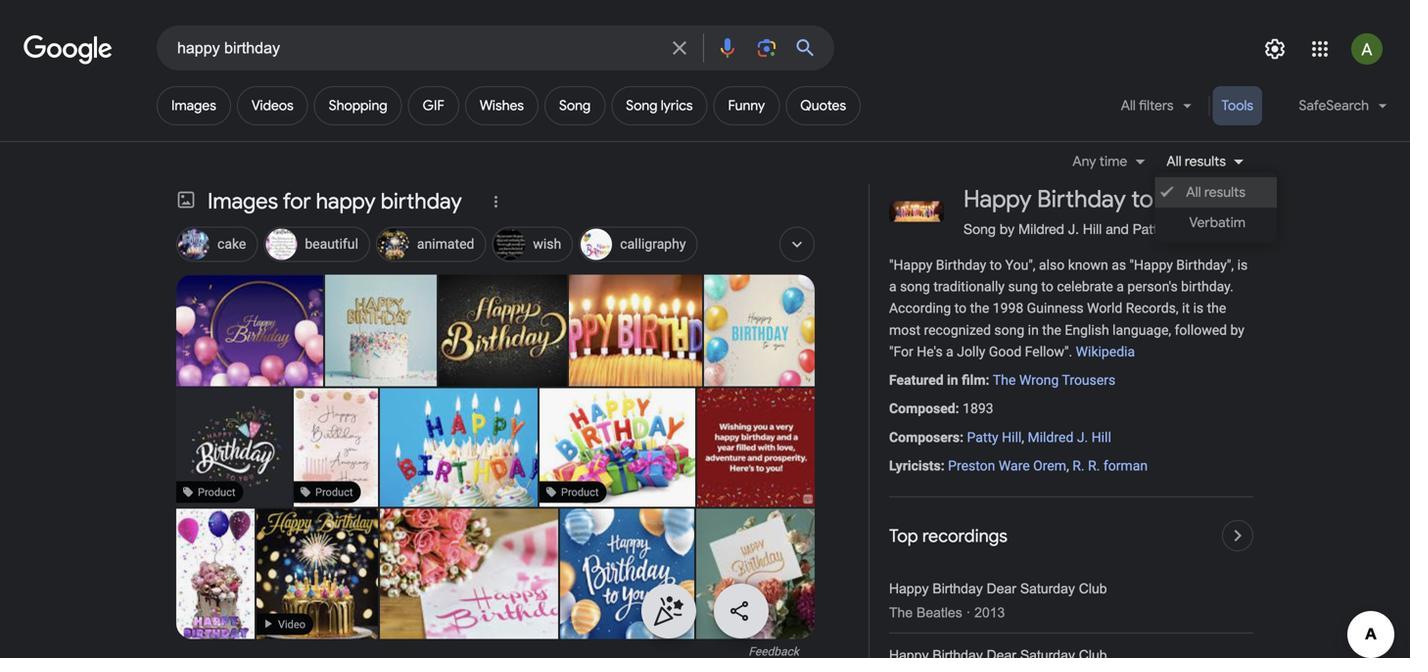 Task type: describe. For each thing, give the bounding box(es) containing it.
0 vertical spatial patty
[[1133, 221, 1165, 237]]

all filters
[[1121, 97, 1174, 115]]

it
[[1182, 300, 1190, 317]]

0 horizontal spatial the
[[970, 300, 990, 317]]

add wishes element
[[480, 97, 524, 115]]

videos link
[[237, 86, 308, 125]]

to left you", on the top right of the page
[[990, 257, 1002, 273]]

: for 1893
[[956, 401, 959, 417]]

gif
[[423, 97, 445, 115]]

to down also
[[1042, 279, 1054, 295]]

images for happy birthday heading
[[208, 188, 462, 215]]

world
[[1087, 300, 1123, 317]]

featured
[[889, 372, 944, 388]]

search by image image
[[755, 36, 779, 60]]

gif link
[[408, 86, 459, 125]]

featured in film : the wrong trousers
[[889, 372, 1116, 388]]

any
[[1073, 153, 1097, 170]]

"happy birthday to you", also known as "happy birthday", is a song traditionally sung to celebrate a person's birthday. according to the 1998 guinness world records, it is the most recognized song in the english language, followed by "for he's a jolly good fellow".
[[889, 257, 1248, 360]]

20+ free happy birthday gifs & celebration stickers - pixabay image
[[176, 509, 255, 643]]

add gif element
[[423, 97, 445, 115]]

hill left and
[[1083, 221, 1102, 237]]

verbatim
[[1189, 214, 1246, 232]]

wrong
[[1019, 372, 1059, 388]]

to inside heading
[[1132, 185, 1154, 214]]

product for happy birthday! gift card! image
[[561, 486, 599, 498]]

wishes
[[480, 97, 524, 115]]

all results inside dropdown button
[[1167, 153, 1226, 170]]

song for song by mildred j. hill and patty hill
[[964, 221, 996, 237]]

shopping link
[[314, 86, 402, 125]]

most
[[889, 322, 921, 338]]

records,
[[1126, 300, 1179, 317]]

birthday",
[[1177, 257, 1234, 273]]

hill up ware
[[1002, 429, 1022, 445]]

1 r. from the left
[[1073, 458, 1085, 474]]

0 horizontal spatial a
[[889, 279, 897, 295]]

1 vertical spatial song
[[995, 322, 1025, 338]]

known
[[1068, 257, 1108, 273]]

2013
[[975, 605, 1005, 621]]

lyricists
[[889, 458, 941, 474]]

wikipedia
[[1076, 344, 1135, 360]]

composers
[[889, 429, 960, 445]]

beautiful button
[[264, 224, 370, 267]]

belated happy birthday wishes | petal talk image
[[380, 509, 611, 639]]

sung
[[1008, 279, 1038, 295]]

: up 1893
[[986, 372, 990, 388]]

top recordings
[[889, 525, 1008, 548]]

according
[[889, 300, 951, 317]]

videos
[[252, 97, 294, 115]]

1 vertical spatial j.
[[1077, 429, 1088, 445]]

1 horizontal spatial the
[[1042, 322, 1062, 338]]

add song lyrics element
[[626, 97, 693, 115]]

images for images for happy birthday
[[208, 188, 278, 215]]

guinness
[[1027, 300, 1084, 317]]

1 "happy from the left
[[889, 257, 933, 273]]

song lyrics
[[626, 97, 693, 115]]

1 vertical spatial mildred
[[1028, 429, 1074, 445]]

: for preston
[[941, 458, 945, 474]]

beautiful
[[305, 236, 358, 252]]

product for "happy birthday to you: december 2019 - christmas birthday gift (001)" 'image'
[[198, 486, 236, 498]]

results inside radio item
[[1205, 184, 1246, 201]]

you
[[1158, 185, 1197, 214]]

1 horizontal spatial a
[[946, 344, 954, 360]]

composed : 1893
[[889, 401, 994, 417]]

funny
[[728, 97, 765, 115]]

0 horizontal spatial song
[[900, 279, 930, 295]]

https://megaport.hu/media/37581... - happy birthday animations image
[[257, 505, 378, 652]]

saturday
[[1020, 581, 1075, 597]]

happy for happy birthday to you
[[964, 185, 1032, 214]]

funny link
[[714, 86, 780, 125]]

time
[[1100, 153, 1128, 170]]

history of the happy birthday song | pump it up image
[[380, 388, 558, 507]]

product for the "happy birthday you amazing human | birthday cards & quotes 🎂🎁🎉 | send  real postcards online" image
[[315, 486, 353, 498]]

celebrate
[[1057, 279, 1113, 295]]

2 "happy from the left
[[1130, 257, 1173, 273]]

you",
[[1006, 257, 1036, 273]]

add song element
[[559, 97, 591, 115]]

images for images
[[171, 97, 216, 115]]

130 special happy birthday wishes & messages image
[[697, 388, 816, 507]]

happy for happy birthday dear saturday club the beatles · 2013
[[889, 581, 929, 597]]

traditionally
[[934, 279, 1005, 295]]

preston
[[948, 458, 995, 474]]

all results radio item
[[1155, 177, 1277, 208]]

3 product button from the left
[[524, 388, 714, 507]]

: for patty
[[960, 429, 964, 445]]

any time button
[[1073, 151, 1155, 172]]

0 vertical spatial j.
[[1068, 221, 1079, 237]]

what to write in a birthday card - unique happy birthday wishes image
[[325, 275, 437, 386]]

followed
[[1175, 322, 1227, 338]]

in inside "happy birthday to you", also known as "happy birthday", is a song traditionally sung to celebrate a person's birthday. according to the 1998 guinness world records, it is the most recognized song in the english language, followed by "for he's a jolly good fellow".
[[1028, 322, 1039, 338]]

safesearch button
[[1287, 86, 1400, 133]]

trousers
[[1062, 372, 1116, 388]]

menu containing all results
[[1155, 172, 1277, 243]]

video button
[[257, 505, 378, 652]]

birthday for saturday
[[933, 581, 983, 597]]

lyricists : preston ware orem , r. r.  forman
[[889, 458, 1148, 474]]

by inside "happy birthday to you", also known as "happy birthday", is a song traditionally sung to celebrate a person's birthday. according to the 1998 guinness world records, it is the most recognized song in the english language, followed by "for he's a jolly good fellow".
[[1231, 322, 1245, 338]]

images link
[[157, 86, 231, 125]]

results inside dropdown button
[[1185, 153, 1226, 170]]

1 horizontal spatial is
[[1238, 257, 1248, 273]]

top recordings link
[[889, 520, 1254, 551]]

all inside 'all filters' dropdown button
[[1121, 97, 1136, 115]]

verbatim link
[[1155, 208, 1277, 238]]

filters
[[1139, 97, 1174, 115]]

2 r. from the left
[[1088, 458, 1100, 474]]

song for add song element
[[559, 97, 591, 115]]

r. r.  forman link
[[1073, 458, 1148, 474]]

ware
[[999, 458, 1030, 474]]

preston ware orem link
[[948, 458, 1067, 474]]

happy birthday to you: december 2019 - christmas birthday gift (001) image
[[175, 388, 294, 507]]

beatles
[[917, 605, 962, 621]]

quotes
[[800, 97, 846, 115]]

happy birthday to you
[[964, 185, 1197, 214]]

0 vertical spatial ,
[[1022, 429, 1025, 445]]

and
[[1106, 221, 1129, 237]]

club
[[1079, 581, 1107, 597]]

cake
[[217, 236, 246, 252]]

cake button
[[176, 224, 258, 267]]

birthday
[[381, 188, 462, 215]]

forman
[[1104, 458, 1148, 474]]



Task type: locate. For each thing, give the bounding box(es) containing it.
patty down 1893
[[967, 429, 999, 445]]

0 vertical spatial all results
[[1167, 153, 1226, 170]]

a down as
[[1117, 279, 1124, 295]]

1 vertical spatial ,
[[1067, 458, 1069, 474]]

song down 1998
[[995, 322, 1025, 338]]

all results up the all results radio item on the top
[[1167, 153, 1226, 170]]

mildred
[[1019, 221, 1065, 237], [1028, 429, 1074, 445]]

2 horizontal spatial song
[[964, 221, 996, 237]]

wikipedia link
[[1076, 344, 1135, 360]]

hill down you
[[1168, 221, 1188, 237]]

0 horizontal spatial by
[[1000, 221, 1015, 237]]

None search field
[[0, 24, 834, 71]]

2 product button from the left
[[294, 388, 378, 507]]

1998
[[993, 300, 1024, 317]]

song lyrics link
[[611, 86, 708, 125]]

happy birthday images - free download on freepik image
[[176, 275, 344, 386], [420, 275, 588, 386], [560, 509, 694, 643]]

0 vertical spatial results
[[1185, 153, 1226, 170]]

a
[[889, 279, 897, 295], [1117, 279, 1124, 295], [946, 344, 954, 360]]

video
[[278, 618, 306, 631]]

1 vertical spatial all results
[[1186, 184, 1246, 201]]

images
[[171, 97, 216, 115], [208, 188, 278, 215]]

film
[[962, 372, 986, 388]]

calligraphy button
[[579, 224, 698, 267]]

all down all results dropdown button
[[1186, 184, 1201, 201]]

for
[[283, 188, 311, 215]]

: up preston
[[960, 429, 964, 445]]

in up fellow".
[[1028, 322, 1039, 338]]

"happy
[[889, 257, 933, 273], [1130, 257, 1173, 273]]

also
[[1039, 257, 1065, 273]]

1 horizontal spatial the
[[993, 372, 1016, 388]]

1 horizontal spatial product
[[315, 486, 353, 498]]

2 vertical spatial all
[[1186, 184, 1201, 201]]

images up the cake
[[208, 188, 278, 215]]

birthday up "traditionally"
[[936, 257, 987, 273]]

1 horizontal spatial "happy
[[1130, 257, 1173, 273]]

the up fellow".
[[1042, 322, 1062, 338]]

a up according
[[889, 279, 897, 295]]

results up verbatim
[[1205, 184, 1246, 201]]

top
[[889, 525, 918, 548]]

, up 'lyricists : preston ware orem , r. r.  forman'
[[1022, 429, 1025, 445]]

0 horizontal spatial product
[[198, 486, 236, 498]]

2 horizontal spatial the
[[1207, 300, 1227, 317]]

add shopping element
[[329, 97, 387, 115]]

patty hill link
[[967, 429, 1022, 445]]

birthday up song by mildred j. hill and patty hill
[[1037, 185, 1126, 214]]

2 product from the left
[[315, 486, 353, 498]]

0 horizontal spatial ,
[[1022, 429, 1025, 445]]

mildred up also
[[1019, 221, 1065, 237]]

the inside happy birthday dear saturday club the beatles · 2013
[[889, 605, 913, 621]]

song up according
[[900, 279, 930, 295]]

1 horizontal spatial song
[[626, 97, 658, 115]]

1 vertical spatial all
[[1167, 153, 1182, 170]]

results up the all results radio item on the top
[[1185, 153, 1226, 170]]

jolly
[[957, 344, 986, 360]]

dear
[[987, 581, 1017, 597]]

all results up verbatim link
[[1186, 184, 1246, 201]]

1 product button from the left
[[175, 388, 294, 507]]

the wrong trousers link
[[993, 372, 1116, 388]]

mildred up orem
[[1028, 429, 1074, 445]]

tools
[[1222, 97, 1254, 115]]

song right add wishes element
[[559, 97, 591, 115]]

song by mildred j. hill and patty hill
[[964, 221, 1188, 237]]

0 vertical spatial by
[[1000, 221, 1015, 237]]

happy birthday you amazing human | birthday cards & quotes 🎂🎁🎉 | send  real postcards online image
[[294, 388, 378, 507]]

1 vertical spatial images
[[208, 188, 278, 215]]

birthday up ·
[[933, 581, 983, 597]]

1 horizontal spatial by
[[1231, 322, 1245, 338]]

song up "traditionally"
[[964, 221, 996, 237]]

images for happy birthday link
[[176, 188, 474, 218]]

1 vertical spatial happy
[[889, 581, 929, 597]]

happy inside happy birthday dear saturday club the beatles · 2013
[[889, 581, 929, 597]]

list containing happy birthday dear saturday club
[[889, 567, 1254, 658]]

the
[[970, 300, 990, 317], [1207, 300, 1227, 317], [1042, 322, 1062, 338]]

images for happy birthday
[[208, 188, 462, 215]]

1 product from the left
[[198, 486, 236, 498]]

happy up you", on the top right of the page
[[964, 185, 1032, 214]]

wish
[[533, 236, 561, 252]]

0 vertical spatial is
[[1238, 257, 1248, 273]]

mildred j. hill link
[[1028, 429, 1112, 445]]

2 horizontal spatial product
[[561, 486, 599, 498]]

any time
[[1073, 153, 1128, 170]]

all results inside radio item
[[1186, 184, 1246, 201]]

hill
[[1083, 221, 1102, 237], [1168, 221, 1188, 237], [1002, 429, 1022, 445], [1092, 429, 1112, 445]]

happy up beatles
[[889, 581, 929, 597]]

birthday for you
[[1037, 185, 1126, 214]]

composed
[[889, 401, 956, 417]]

good
[[989, 344, 1022, 360]]

1 vertical spatial in
[[947, 372, 959, 388]]

100 best birthday instagram captions - cute birthday ... image
[[696, 468, 815, 646]]

tools button
[[1213, 86, 1262, 125]]

product button
[[175, 388, 294, 507], [294, 388, 378, 507], [524, 388, 714, 507]]

1 vertical spatial the
[[889, 605, 913, 621]]

song left lyrics
[[626, 97, 658, 115]]

animated button
[[376, 224, 486, 267]]

lyrics
[[661, 97, 693, 115]]

0 vertical spatial happy
[[964, 185, 1032, 214]]

"for
[[889, 344, 914, 360]]

happy birthday! gift card! image
[[524, 388, 714, 507]]

happy birthday dear saturday club the beatles · 2013
[[889, 581, 1107, 621]]

all up you
[[1167, 153, 1182, 170]]

the down "traditionally"
[[970, 300, 990, 317]]

a right he's
[[946, 344, 954, 360]]

calligraphy
[[620, 236, 686, 252]]

the
[[993, 372, 1016, 388], [889, 605, 913, 621]]

in left film
[[947, 372, 959, 388]]

0 horizontal spatial all
[[1121, 97, 1136, 115]]

happy
[[316, 188, 376, 215]]

the left beatles
[[889, 605, 913, 621]]

·
[[966, 605, 971, 621]]

3 product from the left
[[561, 486, 599, 498]]

orem
[[1033, 458, 1067, 474]]

0 horizontal spatial is
[[1193, 300, 1204, 317]]

recognized
[[924, 322, 991, 338]]

"happy up person's
[[1130, 257, 1173, 273]]

0 vertical spatial song
[[900, 279, 930, 295]]

is right birthday", at top right
[[1238, 257, 1248, 273]]

1893
[[963, 401, 994, 417]]

j.
[[1068, 221, 1079, 237], [1077, 429, 1088, 445]]

1 horizontal spatial in
[[1028, 322, 1039, 338]]

person's
[[1128, 279, 1178, 295]]

all left filters
[[1121, 97, 1136, 115]]

by right followed
[[1231, 322, 1245, 338]]

1 vertical spatial patty
[[967, 429, 999, 445]]

fellow".
[[1025, 344, 1073, 360]]

all results button
[[1155, 151, 1254, 172]]

0 vertical spatial mildred
[[1019, 221, 1065, 237]]

:
[[986, 372, 990, 388], [956, 401, 959, 417], [960, 429, 964, 445], [941, 458, 945, 474]]

in
[[1028, 322, 1039, 338], [947, 372, 959, 388]]

birthday inside happy birthday to you heading
[[1037, 185, 1126, 214]]

english
[[1065, 322, 1109, 338]]

all filters button
[[1109, 86, 1206, 133]]

images left videos link
[[171, 97, 216, 115]]

happy birthday to you link
[[964, 184, 1215, 215]]

is right it
[[1193, 300, 1204, 317]]

recordings
[[922, 525, 1008, 548]]

all
[[1121, 97, 1136, 115], [1167, 153, 1182, 170], [1186, 184, 1201, 201]]

2 vertical spatial birthday
[[933, 581, 983, 597]]

by up you", on the top right of the page
[[1000, 221, 1015, 237]]

0 vertical spatial images
[[171, 97, 216, 115]]

Search search field
[[177, 37, 656, 62]]

birthday inside "happy birthday to you", also known as "happy birthday", is a song traditionally sung to celebrate a person's birthday. according to the 1998 guinness world records, it is the most recognized song in the english language, followed by "for he's a jolly good fellow".
[[936, 257, 987, 273]]

google image
[[24, 35, 114, 65]]

song link
[[545, 86, 606, 125]]

1 horizontal spatial happy
[[964, 185, 1032, 214]]

1 horizontal spatial song
[[995, 322, 1025, 338]]

composers : patty hill , mildred j. hill
[[889, 429, 1112, 445]]

0 horizontal spatial happy
[[889, 581, 929, 597]]

language,
[[1113, 322, 1171, 338]]

"happy up according
[[889, 257, 933, 273]]

all inside radio item
[[1186, 184, 1201, 201]]

0 vertical spatial in
[[1028, 322, 1039, 338]]

0 horizontal spatial r.
[[1073, 458, 1085, 474]]

1 horizontal spatial all
[[1167, 153, 1182, 170]]

,
[[1022, 429, 1025, 445], [1067, 458, 1069, 474]]

he's
[[917, 344, 943, 360]]

1 horizontal spatial r.
[[1088, 458, 1100, 474]]

1 horizontal spatial patty
[[1133, 221, 1165, 237]]

is
[[1238, 257, 1248, 273], [1193, 300, 1204, 317]]

hill up "r. r.  forman" link
[[1092, 429, 1112, 445]]

0 horizontal spatial song
[[559, 97, 591, 115]]

happy birthday to you - wikipedia image
[[487, 275, 788, 386]]

add funny element
[[728, 97, 765, 115]]

2 horizontal spatial a
[[1117, 279, 1124, 295]]

0 horizontal spatial "happy
[[889, 257, 933, 273]]

all inside all results dropdown button
[[1167, 153, 1182, 170]]

r. right orem
[[1073, 458, 1085, 474]]

1 horizontal spatial ,
[[1067, 458, 1069, 474]]

all results
[[1167, 153, 1226, 170], [1186, 184, 1246, 201]]

0 horizontal spatial in
[[947, 372, 959, 388]]

to up recognized
[[955, 300, 967, 317]]

patty right and
[[1133, 221, 1165, 237]]

0 vertical spatial birthday
[[1037, 185, 1126, 214]]

the down good
[[993, 372, 1016, 388]]

product
[[198, 486, 236, 498], [315, 486, 353, 498], [561, 486, 599, 498]]

song
[[559, 97, 591, 115], [626, 97, 658, 115], [964, 221, 996, 237]]

birthday inside happy birthday dear saturday club the beatles · 2013
[[933, 581, 983, 597]]

r. left forman
[[1088, 458, 1100, 474]]

safesearch
[[1299, 97, 1369, 115]]

2 horizontal spatial all
[[1186, 184, 1201, 201]]

free and customizable birthday templates image
[[704, 275, 816, 386]]

1 vertical spatial is
[[1193, 300, 1204, 317]]

quotes link
[[786, 86, 861, 125]]

: left preston
[[941, 458, 945, 474]]

birthday
[[1037, 185, 1126, 214], [936, 257, 987, 273], [933, 581, 983, 597]]

happy
[[964, 185, 1032, 214], [889, 581, 929, 597]]

0 vertical spatial the
[[993, 372, 1016, 388]]

song for song lyrics
[[626, 97, 658, 115]]

happy inside heading
[[964, 185, 1032, 214]]

list
[[889, 567, 1254, 658]]

search by voice image
[[716, 36, 739, 60]]

1 vertical spatial results
[[1205, 184, 1246, 201]]

: left 1893
[[956, 401, 959, 417]]

, down mildred j. hill "link"
[[1067, 458, 1069, 474]]

0 horizontal spatial the
[[889, 605, 913, 621]]

birthday for you",
[[936, 257, 987, 273]]

j. down happy birthday to you heading
[[1068, 221, 1079, 237]]

1 vertical spatial birthday
[[936, 257, 987, 273]]

0 vertical spatial all
[[1121, 97, 1136, 115]]

happy birthday to you heading
[[964, 184, 1197, 215]]

the down birthday.
[[1207, 300, 1227, 317]]

0 horizontal spatial patty
[[967, 429, 999, 445]]

menu
[[1155, 172, 1277, 243]]

animated
[[417, 236, 474, 252]]

1 vertical spatial by
[[1231, 322, 1245, 338]]

j. up "r. r.  forman" link
[[1077, 429, 1088, 445]]

add quotes element
[[800, 97, 846, 115]]

to left you
[[1132, 185, 1154, 214]]



Task type: vqa. For each thing, say whether or not it's contained in the screenshot.
– within the 27 hr 38 min HND – BTR
no



